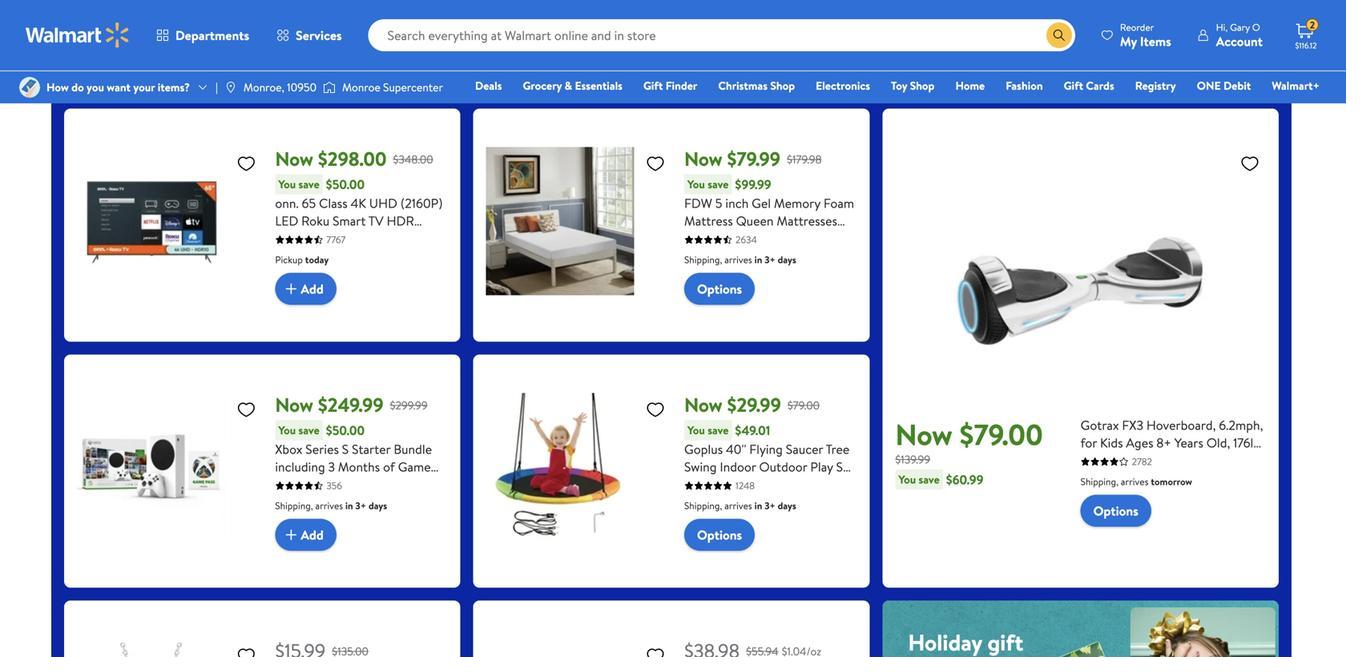 Task type: locate. For each thing, give the bounding box(es) containing it.
add button down pickup today
[[275, 273, 336, 305]]

add to favorites list, gotrax fx3 hoverboard, 6.2mph, for kids ages 8+ years old, 176lb max weight, bluetooth, chrome image
[[1240, 154, 1260, 174]]

save inside you save $50.00 onn. 65 class 4k uhd (2160p) led roku smart tv hdr (100012587)
[[299, 176, 320, 192]]

save up goplus
[[708, 422, 729, 438]]

shop right toy
[[910, 78, 935, 93]]

tree
[[826, 440, 850, 458]]

fx3
[[1122, 416, 1144, 434]]

set
[[836, 458, 855, 476]]

kids inside gotrax fx3 hoverboard, 6.2mph, for kids ages 8+ years old, 176lb max weight, bluetooth, chrome
[[1100, 434, 1123, 452]]

shipping, down pass
[[275, 499, 313, 513]]

do
[[71, 79, 84, 95]]

account
[[1216, 32, 1263, 50]]

0 horizontal spatial $79.00
[[788, 397, 820, 413]]

1 horizontal spatial kids
[[1100, 434, 1123, 452]]

swing left indoor
[[684, 458, 717, 476]]

arrives down "2634"
[[725, 253, 752, 267]]

roku
[[301, 212, 330, 230]]

2 vertical spatial add button
[[275, 519, 336, 551]]

add button for $249.99
[[275, 519, 336, 551]]

walmart image
[[26, 22, 130, 48]]

$249.99
[[318, 392, 384, 418]]

options link down "shipping, arrives tomorrow"
[[1081, 495, 1151, 527]]

1 vertical spatial $79.00
[[960, 414, 1043, 454]]

you up onn.
[[278, 176, 296, 192]]

add to cart image for now $298.00
[[282, 279, 301, 299]]

$79.00
[[788, 397, 820, 413], [960, 414, 1043, 454]]

debit
[[1224, 78, 1251, 93]]

options down 1248
[[697, 526, 742, 544]]

in down the ultimate
[[345, 499, 353, 513]]

one debit link
[[1190, 77, 1258, 94]]

0 horizontal spatial for
[[720, 476, 736, 493]]

swing
[[684, 458, 717, 476], [684, 476, 717, 493]]

kids inside you save $49.01 goplus 40'' flying saucer tree swing indoor outdoor play set swing for kids colorful
[[739, 476, 762, 493]]

1 vertical spatial $50.00
[[326, 422, 365, 439]]

save up '5'
[[708, 176, 729, 192]]

now up onn.
[[275, 146, 313, 172]]

shop inside toy shop link
[[910, 78, 935, 93]]

pass
[[275, 476, 299, 493]]

gel
[[752, 194, 771, 212]]

0 horizontal spatial 2
[[765, 7, 770, 21]]

o
[[1252, 20, 1260, 34]]

onn.
[[275, 194, 299, 212]]

mattresses
[[777, 212, 837, 230]]

1 add to cart image from the top
[[282, 279, 301, 299]]

for down 40''
[[720, 476, 736, 493]]

3+ down colorful
[[765, 499, 775, 513]]

1 horizontal spatial shop
[[910, 78, 935, 93]]

arrives up items
[[1134, 7, 1162, 21]]

0 vertical spatial $50.00
[[326, 176, 365, 193]]

add to favorites list, onn. 65 class 4k uhd (2160p) led roku smart tv hdr (100012587) image
[[237, 154, 256, 174]]

save inside you save $49.01 goplus 40'' flying saucer tree swing indoor outdoor play set swing for kids colorful
[[708, 422, 729, 438]]

now $298.00 $348.00
[[275, 146, 433, 172]]

 image
[[323, 79, 336, 95]]

arrives down 1248
[[725, 499, 752, 513]]

$50.00 up s
[[326, 422, 365, 439]]

swing down goplus
[[684, 476, 717, 493]]

save up 65
[[299, 176, 320, 192]]

save inside now $79.00 $139.99 you save $60.99
[[919, 472, 940, 487]]

add button
[[1094, 27, 1155, 59], [275, 273, 336, 305], [275, 519, 336, 551]]

add to favorites list, goplus 40'' flying saucer tree swing indoor outdoor play set swing for kids colorful image
[[646, 400, 665, 420]]

options link
[[684, 27, 755, 59], [684, 273, 755, 305], [1081, 495, 1151, 527], [684, 519, 755, 551]]

shipping, arrives in 3+ days for $79.99
[[684, 253, 796, 267]]

shipping, arrives in 2 days
[[684, 7, 791, 21]]

shop right christmas
[[770, 78, 795, 93]]

tomorrow
[[1151, 475, 1192, 488]]

kids left colorful
[[739, 476, 762, 493]]

add button down shipping, arrives
[[1094, 27, 1155, 59]]

days
[[772, 7, 791, 21], [778, 253, 796, 267], [369, 499, 387, 513], [778, 499, 796, 513]]

shipping, down max
[[1081, 475, 1119, 488]]

add to cart image down the pickup
[[282, 279, 301, 299]]

2782
[[1132, 455, 1152, 468]]

3+
[[765, 253, 775, 267], [355, 499, 366, 513], [765, 499, 775, 513]]

class
[[319, 194, 348, 212]]

shipping, arrives in 3+ days down the 356
[[275, 499, 387, 513]]

$50.00 for $298.00
[[326, 176, 365, 193]]

firm
[[732, 230, 758, 247]]

1 horizontal spatial  image
[[224, 81, 237, 94]]

2 swing from the top
[[684, 476, 717, 493]]

 image for how do you want your items?
[[19, 77, 40, 98]]

 image
[[19, 77, 40, 98], [224, 81, 237, 94]]

1 horizontal spatial gift
[[1064, 78, 1083, 93]]

walmart+
[[1272, 78, 1320, 93]]

max
[[1081, 452, 1104, 469]]

add
[[1119, 34, 1142, 52], [301, 280, 324, 298], [301, 526, 324, 544]]

add button down pass
[[275, 519, 336, 551]]

gary
[[1230, 20, 1250, 34]]

1 horizontal spatial for
[[1081, 434, 1097, 452]]

2 $50.00 from the top
[[326, 422, 365, 439]]

reorder
[[1120, 20, 1154, 34]]

flying
[[749, 440, 783, 458]]

1 swing from the top
[[684, 458, 717, 476]]

years
[[1175, 434, 1204, 452]]

add button for $298.00
[[275, 273, 336, 305]]

in for now $29.99
[[755, 499, 762, 513]]

monroe, 10950
[[243, 79, 317, 95]]

6.2mph,
[[1219, 416, 1263, 434]]

now
[[275, 146, 313, 172], [684, 146, 723, 172], [275, 392, 313, 418], [684, 392, 723, 418], [895, 414, 953, 454]]

176lb
[[1233, 434, 1261, 452]]

you inside now $79.00 $139.99 you save $60.99
[[899, 472, 916, 487]]

shipping, up add to cart icon
[[1094, 7, 1131, 21]]

 image left how
[[19, 77, 40, 98]]

you inside you save $50.00 xbox series s starter bundle including 3 months of game pass ultimate
[[278, 422, 296, 438]]

3+ for $249.99
[[355, 499, 366, 513]]

$116.12
[[1295, 40, 1317, 51]]

you
[[87, 79, 104, 95]]

you save $49.01 goplus 40'' flying saucer tree swing indoor outdoor play set swing for kids colorful
[[684, 422, 855, 493]]

0 vertical spatial kids
[[1100, 434, 1123, 452]]

in down 1248
[[755, 499, 762, 513]]

$50.00 inside you save $50.00 xbox series s starter bundle including 3 months of game pass ultimate
[[326, 422, 365, 439]]

add to favorites list, fdw 5 inch gel memory foam mattress queen mattresses medium firm mattresses,adults,twin image
[[646, 154, 665, 174]]

save for $298.00
[[299, 176, 320, 192]]

you up goplus
[[688, 422, 705, 438]]

you up fdw
[[688, 176, 705, 192]]

now up xbox
[[275, 392, 313, 418]]

now up goplus
[[684, 392, 723, 418]]

gift left finder
[[643, 78, 663, 93]]

deals
[[475, 78, 502, 93]]

you inside you save $50.00 onn. 65 class 4k uhd (2160p) led roku smart tv hdr (100012587)
[[278, 176, 296, 192]]

including
[[275, 458, 325, 476]]

$179.98
[[787, 151, 822, 167]]

$79.99
[[727, 146, 781, 172]]

gift left cards
[[1064, 78, 1083, 93]]

add to cart image for now $249.99
[[282, 525, 301, 545]]

$298.00
[[318, 146, 387, 172]]

shop inside 'christmas shop' link
[[770, 78, 795, 93]]

shipping, down indoor
[[684, 499, 722, 513]]

1 $50.00 from the top
[[326, 176, 365, 193]]

1 horizontal spatial $79.00
[[960, 414, 1043, 454]]

you save $99.99 fdw 5 inch gel memory foam mattress queen mattresses medium firm mattresses,adults,twin
[[684, 176, 854, 265]]

monroe,
[[243, 79, 284, 95]]

days down of
[[369, 499, 387, 513]]

uhd
[[369, 194, 397, 212]]

save
[[299, 176, 320, 192], [708, 176, 729, 192], [299, 422, 320, 438], [708, 422, 729, 438], [919, 472, 940, 487]]

shipping,
[[684, 7, 722, 21], [1094, 7, 1131, 21], [684, 253, 722, 267], [1081, 475, 1119, 488], [275, 499, 313, 513], [684, 499, 722, 513]]

for left weight,
[[1081, 434, 1097, 452]]

in
[[755, 7, 762, 21], [755, 253, 762, 267], [345, 499, 353, 513], [755, 499, 762, 513]]

now inside now $79.00 $139.99 you save $60.99
[[895, 414, 953, 454]]

add to cart image
[[1100, 33, 1119, 53]]

2 shop from the left
[[910, 78, 935, 93]]

foam
[[824, 194, 854, 212]]

shipping, arrives
[[1094, 7, 1164, 21]]

1 shop from the left
[[770, 78, 795, 93]]

1 vertical spatial kids
[[739, 476, 762, 493]]

smart
[[333, 212, 366, 230]]

hi, gary o account
[[1216, 20, 1263, 50]]

you inside you save $99.99 fdw 5 inch gel memory foam mattress queen mattresses medium firm mattresses,adults,twin
[[688, 176, 705, 192]]

0 horizontal spatial kids
[[739, 476, 762, 493]]

add for $298.00
[[301, 280, 324, 298]]

$50.00 inside you save $50.00 onn. 65 class 4k uhd (2160p) led roku smart tv hdr (100012587)
[[326, 176, 365, 193]]

you up xbox
[[278, 422, 296, 438]]

 image right |
[[224, 81, 237, 94]]

3+ down months at the bottom left of the page
[[355, 499, 366, 513]]

shipping, arrives in 3+ days down 1248
[[684, 499, 796, 513]]

0 horizontal spatial shop
[[770, 78, 795, 93]]

$50.00 for $249.99
[[326, 422, 365, 439]]

1 vertical spatial add button
[[275, 273, 336, 305]]

you inside you save $49.01 goplus 40'' flying saucer tree swing indoor outdoor play set swing for kids colorful
[[688, 422, 705, 438]]

1 vertical spatial for
[[720, 476, 736, 493]]

$79.00 inside now $29.99 $79.00
[[788, 397, 820, 413]]

your
[[133, 79, 155, 95]]

shipping, arrives in 3+ days down "2634"
[[684, 253, 796, 267]]

0 horizontal spatial gift
[[643, 78, 663, 93]]

s
[[342, 440, 349, 458]]

grocery & essentials link
[[516, 77, 630, 94]]

save up the series
[[299, 422, 320, 438]]

gift cards link
[[1057, 77, 1122, 94]]

now $79.00 $139.99 you save $60.99
[[895, 414, 1043, 488]]

electronics
[[816, 78, 870, 93]]

0 vertical spatial add button
[[1094, 27, 1155, 59]]

2 vertical spatial add
[[301, 526, 324, 544]]

0 vertical spatial for
[[1081, 434, 1097, 452]]

days down mattresses
[[778, 253, 796, 267]]

kids left "ages"
[[1100, 434, 1123, 452]]

gift finder
[[643, 78, 697, 93]]

in for now $249.99
[[345, 499, 353, 513]]

now up fdw
[[684, 146, 723, 172]]

2
[[765, 7, 770, 21], [1310, 18, 1315, 32]]

add to cart image
[[282, 279, 301, 299], [282, 525, 301, 545]]

356
[[326, 479, 342, 493]]

save inside you save $99.99 fdw 5 inch gel memory foam mattress queen mattresses medium firm mattresses,adults,twin
[[708, 176, 729, 192]]

0 horizontal spatial  image
[[19, 77, 40, 98]]

finder
[[666, 78, 697, 93]]

1 horizontal spatial 2
[[1310, 18, 1315, 32]]

save down $139.99
[[919, 472, 940, 487]]

pickup today
[[275, 253, 329, 267]]

in up 'christmas shop' link at the top of the page
[[755, 7, 762, 21]]

2 up $116.12
[[1310, 18, 1315, 32]]

christmas shop
[[718, 78, 795, 93]]

now for $29.99
[[684, 392, 723, 418]]

1 vertical spatial add to cart image
[[282, 525, 301, 545]]

in down "2634"
[[755, 253, 762, 267]]

you down $139.99
[[899, 472, 916, 487]]

fashion link
[[999, 77, 1050, 94]]

2 up 'christmas shop' link at the top of the page
[[765, 7, 770, 21]]

$50.00 up class
[[326, 176, 365, 193]]

2 gift from the left
[[1064, 78, 1083, 93]]

you for now $29.99
[[688, 422, 705, 438]]

home link
[[948, 77, 992, 94]]

1 gift from the left
[[643, 78, 663, 93]]

$79.00 up saucer
[[788, 397, 820, 413]]

now up $60.99
[[895, 414, 953, 454]]

Walmart Site-Wide search field
[[368, 19, 1075, 51]]

days down colorful
[[778, 499, 796, 513]]

shipping, up finder
[[684, 7, 722, 21]]

monroe
[[342, 79, 380, 95]]

0 vertical spatial $79.00
[[788, 397, 820, 413]]

how do you want your items?
[[46, 79, 190, 95]]

0 vertical spatial add to cart image
[[282, 279, 301, 299]]

shipping, arrives in 3+ days for $249.99
[[275, 499, 387, 513]]

mattresses,adults,twin
[[684, 247, 810, 265]]

1248
[[736, 479, 755, 493]]

65
[[302, 194, 316, 212]]

save inside you save $50.00 xbox series s starter bundle including 3 months of game pass ultimate
[[299, 422, 320, 438]]

shipping, arrives in 3+ days for $29.99
[[684, 499, 796, 513]]

3+ down queen
[[765, 253, 775, 267]]

you for now $298.00
[[278, 176, 296, 192]]

cards
[[1086, 78, 1114, 93]]

$79.00 up $60.99
[[960, 414, 1043, 454]]

$50.00
[[326, 176, 365, 193], [326, 422, 365, 439]]

2 add to cart image from the top
[[282, 525, 301, 545]]

add to cart image down pass
[[282, 525, 301, 545]]

4k
[[351, 194, 366, 212]]

in for now $79.99
[[755, 253, 762, 267]]

1 vertical spatial add
[[301, 280, 324, 298]]



Task type: vqa. For each thing, say whether or not it's contained in the screenshot.
the Add 'BUTTON' corresponding to $249.99
yes



Task type: describe. For each thing, give the bounding box(es) containing it.
add to favorites list, cate & chloe zelda 18k white gold plated silver pendant necklace | cluster solitaire oval cut diamond necklace for women image
[[237, 646, 256, 657]]

options link down mattresses,adults,twin
[[684, 273, 755, 305]]

bundle
[[394, 440, 432, 458]]

(100012587)
[[275, 230, 343, 247]]

xbox
[[275, 440, 302, 458]]

now for $249.99
[[275, 392, 313, 418]]

saucer
[[786, 440, 823, 458]]

deals link
[[468, 77, 509, 94]]

options down "shipping, arrives tomorrow"
[[1094, 502, 1139, 520]]

add to favorites list, (2 pack) the original donut shop regular keurig single-serve k-cup pods, medium roast coffee, 48 count image
[[646, 646, 665, 657]]

inch
[[726, 194, 749, 212]]

bluetooth,
[[1152, 452, 1211, 469]]

for inside gotrax fx3 hoverboard, 6.2mph, for kids ages 8+ years old, 176lb max weight, bluetooth, chrome
[[1081, 434, 1097, 452]]

options link down shipping, arrives in 2 days on the top of the page
[[684, 27, 755, 59]]

gift for gift finder
[[643, 78, 663, 93]]

one
[[1197, 78, 1221, 93]]

shop for toy shop
[[910, 78, 935, 93]]

reorder my items
[[1120, 20, 1171, 50]]

gotrax fx3 hoverboard, 6.2mph, for kids ages 8+ years old, 176lb max weight, bluetooth, chrome
[[1081, 416, 1263, 469]]

hdr
[[387, 212, 414, 230]]

Search search field
[[368, 19, 1075, 51]]

2634
[[736, 233, 757, 246]]

$49.01
[[735, 422, 770, 439]]

 image for monroe, 10950
[[224, 81, 237, 94]]

5
[[715, 194, 722, 212]]

days for now $29.99
[[778, 499, 796, 513]]

fdw
[[684, 194, 712, 212]]

colorful
[[765, 476, 809, 493]]

shipping, down medium
[[684, 253, 722, 267]]

$60.99
[[946, 471, 984, 488]]

toy shop link
[[884, 77, 942, 94]]

tv
[[369, 212, 384, 230]]

arrives down 2782 on the right bottom of page
[[1121, 475, 1149, 488]]

game
[[398, 458, 431, 476]]

essentials
[[575, 78, 623, 93]]

40''
[[726, 440, 746, 458]]

|
[[216, 79, 218, 95]]

home
[[956, 78, 985, 93]]

items?
[[158, 79, 190, 95]]

days for now $249.99
[[369, 499, 387, 513]]

registry link
[[1128, 77, 1183, 94]]

arrives down the 356
[[315, 499, 343, 513]]

shipping, arrives tomorrow
[[1081, 475, 1192, 488]]

$79.00 inside now $79.00 $139.99 you save $60.99
[[960, 414, 1043, 454]]

fashion
[[1006, 78, 1043, 93]]

now $29.99 $79.00
[[684, 392, 820, 418]]

gift cards
[[1064, 78, 1114, 93]]

add to favorites list, xbox series s starter bundle including 3 months of game pass ultimate image
[[237, 400, 256, 420]]

how
[[46, 79, 69, 95]]

led
[[275, 212, 298, 230]]

now for $298.00
[[275, 146, 313, 172]]

gotrax
[[1081, 416, 1119, 434]]

save for $249.99
[[299, 422, 320, 438]]

services
[[296, 26, 342, 44]]

8+
[[1157, 434, 1172, 452]]

3
[[328, 458, 335, 476]]

you save $50.00 onn. 65 class 4k uhd (2160p) led roku smart tv hdr (100012587)
[[275, 176, 443, 247]]

$29.99
[[727, 392, 781, 418]]

gift for gift cards
[[1064, 78, 1083, 93]]

$299.99
[[390, 397, 428, 413]]

series
[[306, 440, 339, 458]]

outdoor
[[759, 458, 807, 476]]

medium
[[684, 230, 729, 247]]

toy shop
[[891, 78, 935, 93]]

electronics link
[[809, 77, 878, 94]]

you for now $79.99
[[688, 176, 705, 192]]

you save $50.00 xbox series s starter bundle including 3 months of game pass ultimate
[[275, 422, 432, 493]]

save for $29.99
[[708, 422, 729, 438]]

ages
[[1126, 434, 1154, 452]]

gift finder link
[[636, 77, 705, 94]]

chrome
[[1214, 452, 1259, 469]]

play
[[810, 458, 833, 476]]

add for $249.99
[[301, 526, 324, 544]]

save for $79.99
[[708, 176, 729, 192]]

3+ for $29.99
[[765, 499, 775, 513]]

starter
[[352, 440, 391, 458]]

supercenter
[[383, 79, 443, 95]]

0 vertical spatial add
[[1119, 34, 1142, 52]]

services button
[[263, 16, 355, 54]]

you for now $249.99
[[278, 422, 296, 438]]

indoor
[[720, 458, 756, 476]]

&
[[565, 78, 572, 93]]

$139.99
[[895, 452, 930, 467]]

arrives up christmas
[[725, 7, 752, 21]]

toy
[[891, 78, 907, 93]]

now for $79.00
[[895, 414, 953, 454]]

now $79.99 $179.98
[[684, 146, 822, 172]]

days for now $79.99
[[778, 253, 796, 267]]

queen
[[736, 212, 774, 230]]

search icon image
[[1053, 29, 1066, 42]]

grocery
[[523, 78, 562, 93]]

options down mattresses,adults,twin
[[697, 280, 742, 298]]

3+ for $79.99
[[765, 253, 775, 267]]

walmart+ link
[[1265, 77, 1327, 94]]

my
[[1120, 32, 1137, 50]]

departments
[[175, 26, 249, 44]]

$99.99
[[735, 176, 771, 193]]

options link down 1248
[[684, 519, 755, 551]]

memory
[[774, 194, 821, 212]]

now for $79.99
[[684, 146, 723, 172]]

shop for christmas shop
[[770, 78, 795, 93]]

items
[[1140, 32, 1171, 50]]

days up the christmas shop
[[772, 7, 791, 21]]

for inside you save $49.01 goplus 40'' flying saucer tree swing indoor outdoor play set swing for kids colorful
[[720, 476, 736, 493]]

pickup
[[275, 253, 303, 267]]

options down shipping, arrives in 2 days on the top of the page
[[697, 34, 742, 52]]

old,
[[1207, 434, 1230, 452]]



